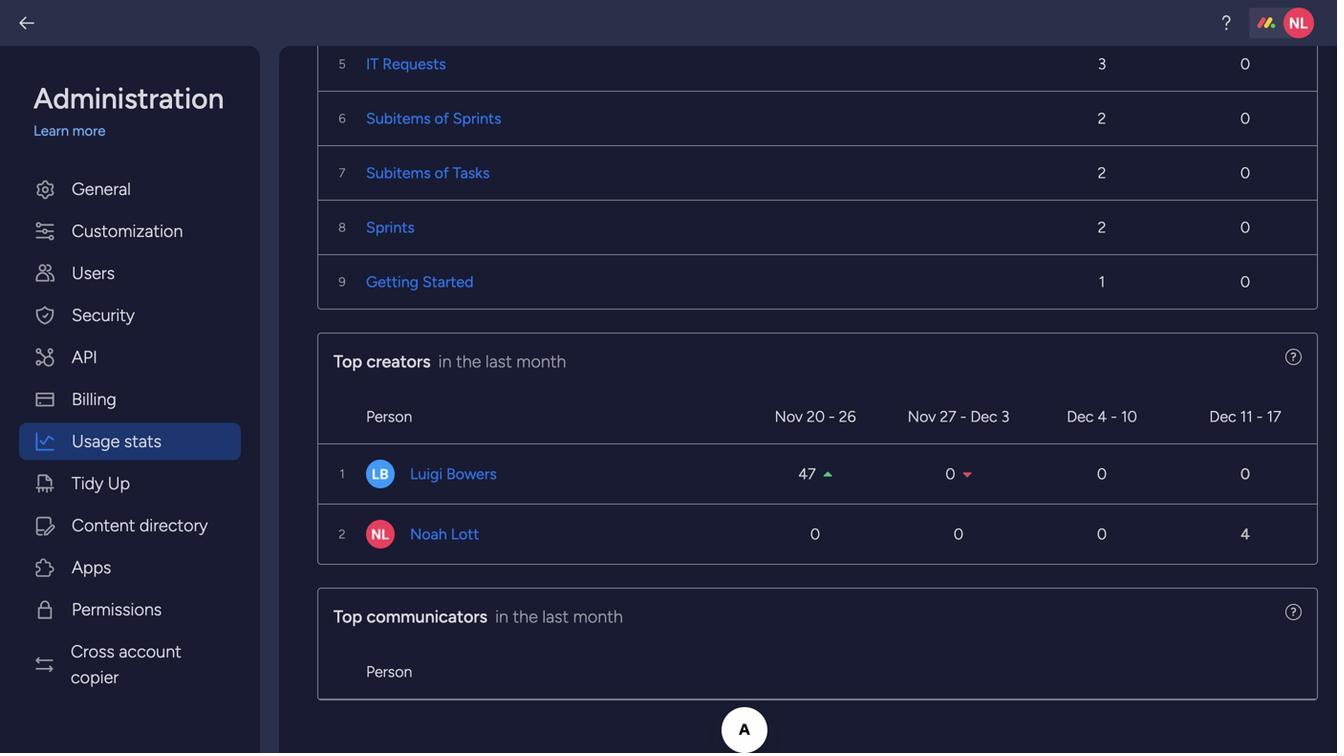 Task type: describe. For each thing, give the bounding box(es) containing it.
users
[[72, 263, 115, 284]]

customization button
[[19, 213, 241, 250]]

top communicators in the last month
[[334, 607, 623, 627]]

top for top communicators
[[334, 607, 362, 627]]

2 person from the top
[[366, 663, 412, 681]]

usage stats button
[[19, 423, 241, 460]]

general
[[72, 179, 131, 199]]

up
[[108, 473, 130, 494]]

1 vertical spatial 3
[[1002, 408, 1010, 426]]

permissions
[[72, 600, 162, 620]]

cross account copier button
[[19, 633, 241, 697]]

billing button
[[19, 381, 241, 418]]

tidy
[[72, 473, 104, 494]]

directory
[[139, 515, 208, 536]]

administration learn more
[[33, 81, 224, 140]]

help image
[[1217, 13, 1236, 33]]

lott
[[451, 525, 479, 544]]

luigi bowers link
[[410, 463, 744, 486]]

sort asc image for 0
[[963, 470, 972, 479]]

bowers
[[447, 465, 497, 483]]

back to workspace image
[[17, 13, 36, 33]]

0 horizontal spatial 4
[[1098, 408, 1108, 426]]

subitems of tasks link
[[366, 162, 1031, 185]]

last for top communicators in the last month
[[542, 607, 569, 627]]

apps
[[72, 557, 111, 578]]

tidy up button
[[19, 465, 241, 502]]

administration
[[33, 81, 224, 116]]

0 vertical spatial sprints
[[453, 109, 502, 128]]

learn more link
[[33, 120, 241, 142]]

getting started link
[[366, 271, 1031, 294]]

copier
[[71, 667, 119, 688]]

cross account copier
[[71, 642, 181, 688]]

1 horizontal spatial 3
[[1098, 55, 1107, 73]]

1 horizontal spatial 4
[[1241, 525, 1251, 544]]

nov 27 - dec 3
[[908, 408, 1010, 426]]

nov for nov 20
[[775, 408, 803, 426]]

in for top creators
[[439, 351, 452, 372]]

1 person from the top
[[366, 408, 412, 426]]

content directory
[[72, 515, 208, 536]]

billing
[[72, 389, 117, 410]]

of for tasks
[[435, 164, 449, 182]]

month for top creators in the last month
[[517, 351, 566, 372]]

6
[[339, 111, 346, 126]]

2 for subitems of tasks
[[1098, 164, 1107, 182]]

26
[[839, 408, 856, 426]]

security
[[72, 305, 135, 326]]

api button
[[19, 339, 241, 376]]

sort asc image for 47
[[824, 470, 833, 479]]

0 horizontal spatial 1
[[340, 466, 345, 482]]

permissions button
[[19, 591, 241, 629]]

9
[[339, 274, 346, 289]]

communicators
[[367, 607, 488, 627]]

content directory button
[[19, 507, 241, 545]]

dec for dec 11
[[1210, 408, 1237, 426]]

2 for sprints
[[1098, 218, 1107, 237]]



Task type: locate. For each thing, give the bounding box(es) containing it.
0 horizontal spatial the
[[456, 351, 481, 372]]

subitems of sprints link
[[366, 107, 1031, 130]]

users button
[[19, 255, 241, 292]]

1 nov from the left
[[775, 408, 803, 426]]

person down creators
[[366, 408, 412, 426]]

in right communicators at bottom left
[[495, 607, 509, 627]]

0 vertical spatial ?
[[1291, 350, 1297, 364]]

0 vertical spatial last
[[486, 351, 512, 372]]

1 sort asc image from the left
[[824, 470, 833, 479]]

security button
[[19, 297, 241, 334]]

top creators in the last month
[[334, 351, 566, 372]]

nov left 20
[[775, 408, 803, 426]]

0 vertical spatial 1
[[1099, 273, 1106, 291]]

- left 26
[[829, 408, 835, 426]]

of left the tasks
[[435, 164, 449, 182]]

2 top from the top
[[334, 607, 362, 627]]

account
[[119, 642, 181, 662]]

1 horizontal spatial last
[[542, 607, 569, 627]]

subitems of tasks
[[366, 164, 490, 182]]

1 horizontal spatial the
[[513, 607, 538, 627]]

nov
[[775, 408, 803, 426], [908, 408, 936, 426]]

1 vertical spatial ?
[[1291, 605, 1297, 619]]

dec left 11
[[1210, 408, 1237, 426]]

in
[[439, 351, 452, 372], [495, 607, 509, 627]]

noah lott
[[410, 525, 479, 544]]

0 vertical spatial top
[[334, 351, 362, 372]]

month for top communicators in the last month
[[573, 607, 623, 627]]

0 horizontal spatial 3
[[1002, 408, 1010, 426]]

? for top creators in the last month
[[1291, 350, 1297, 364]]

?
[[1291, 350, 1297, 364], [1291, 605, 1297, 619]]

top for top creators
[[334, 351, 362, 372]]

top left communicators at bottom left
[[334, 607, 362, 627]]

subitems inside subitems of sprints link
[[366, 109, 431, 128]]

top
[[334, 351, 362, 372], [334, 607, 362, 627]]

1 of from the top
[[435, 109, 449, 128]]

noah lott link
[[410, 523, 744, 546]]

- for dec 4
[[1111, 408, 1118, 426]]

nov 20 - 26
[[775, 408, 856, 426]]

noah
[[410, 525, 447, 544]]

2
[[1098, 109, 1107, 128], [1098, 164, 1107, 182], [1098, 218, 1107, 237], [339, 527, 346, 542]]

creators
[[367, 351, 431, 372]]

sprints
[[453, 109, 502, 128], [366, 218, 415, 237]]

sort asc image down nov 27 - dec 3
[[963, 470, 972, 479]]

- for nov 27
[[961, 408, 967, 426]]

1 - from the left
[[829, 408, 835, 426]]

of for sprints
[[435, 109, 449, 128]]

dec 4 - 10
[[1067, 408, 1138, 426]]

0 horizontal spatial dec
[[971, 408, 998, 426]]

0 vertical spatial 3
[[1098, 55, 1107, 73]]

- for nov 20
[[829, 408, 835, 426]]

the
[[456, 351, 481, 372], [513, 607, 538, 627]]

tidy up
[[72, 473, 130, 494]]

1 vertical spatial 1
[[340, 466, 345, 482]]

sprints up the tasks
[[453, 109, 502, 128]]

dec
[[971, 408, 998, 426], [1067, 408, 1094, 426], [1210, 408, 1237, 426]]

0 horizontal spatial month
[[517, 351, 566, 372]]

last for top creators in the last month
[[486, 351, 512, 372]]

0 horizontal spatial in
[[439, 351, 452, 372]]

last
[[486, 351, 512, 372], [542, 607, 569, 627]]

1 vertical spatial month
[[573, 607, 623, 627]]

0 vertical spatial subitems
[[366, 109, 431, 128]]

0 vertical spatial the
[[456, 351, 481, 372]]

started
[[423, 273, 474, 291]]

it requests link
[[366, 53, 1031, 76]]

5
[[339, 56, 346, 71]]

10
[[1122, 408, 1138, 426]]

tasks
[[453, 164, 490, 182]]

person down communicators at bottom left
[[366, 663, 412, 681]]

top left creators
[[334, 351, 362, 372]]

general button
[[19, 171, 241, 208]]

1
[[1099, 273, 1106, 291], [340, 466, 345, 482]]

8
[[338, 220, 346, 235]]

3
[[1098, 55, 1107, 73], [1002, 408, 1010, 426]]

1 vertical spatial sprints
[[366, 218, 415, 237]]

usage
[[72, 431, 120, 452]]

2 - from the left
[[961, 408, 967, 426]]

1 vertical spatial last
[[542, 607, 569, 627]]

1 ? from the top
[[1291, 350, 1297, 364]]

-
[[829, 408, 835, 426], [961, 408, 967, 426], [1111, 408, 1118, 426], [1257, 408, 1264, 426]]

the for top communicators
[[513, 607, 538, 627]]

more
[[72, 122, 106, 140]]

1 vertical spatial top
[[334, 607, 362, 627]]

- left 10
[[1111, 408, 1118, 426]]

1 horizontal spatial sprints
[[453, 109, 502, 128]]

0
[[1241, 55, 1251, 73], [1241, 109, 1251, 128], [1241, 164, 1251, 182], [1241, 218, 1251, 237], [1241, 273, 1251, 291], [946, 465, 956, 483], [1098, 465, 1107, 483], [1241, 465, 1251, 483], [811, 525, 820, 544], [954, 525, 964, 544], [1098, 525, 1107, 544]]

1 horizontal spatial month
[[573, 607, 623, 627]]

subitems
[[366, 109, 431, 128], [366, 164, 431, 182]]

subitems of sprints
[[366, 109, 502, 128]]

0 horizontal spatial last
[[486, 351, 512, 372]]

2 of from the top
[[435, 164, 449, 182]]

1 vertical spatial 4
[[1241, 525, 1251, 544]]

1 horizontal spatial 1
[[1099, 273, 1106, 291]]

0 horizontal spatial sprints
[[366, 218, 415, 237]]

1 horizontal spatial dec
[[1067, 408, 1094, 426]]

nov for nov 27
[[908, 408, 936, 426]]

nov left the 27
[[908, 408, 936, 426]]

1 dec from the left
[[971, 408, 998, 426]]

in for top communicators
[[495, 607, 509, 627]]

subitems right 7 on the left of the page
[[366, 164, 431, 182]]

usage stats
[[72, 431, 162, 452]]

1 subitems from the top
[[366, 109, 431, 128]]

3 - from the left
[[1111, 408, 1118, 426]]

it requests
[[366, 55, 446, 73]]

2 horizontal spatial dec
[[1210, 408, 1237, 426]]

1 vertical spatial the
[[513, 607, 538, 627]]

1 vertical spatial of
[[435, 164, 449, 182]]

sprints link
[[366, 216, 1031, 239]]

1 vertical spatial person
[[366, 663, 412, 681]]

? for top communicators in the last month
[[1291, 605, 1297, 619]]

1 top from the top
[[334, 351, 362, 372]]

27
[[940, 408, 957, 426]]

- for dec 11
[[1257, 408, 1264, 426]]

0 horizontal spatial nov
[[775, 408, 803, 426]]

- right 11
[[1257, 408, 1264, 426]]

subitems inside "subitems of tasks" link
[[366, 164, 431, 182]]

0 vertical spatial person
[[366, 408, 412, 426]]

sprints right 8
[[366, 218, 415, 237]]

dec left 10
[[1067, 408, 1094, 426]]

getting
[[366, 273, 419, 291]]

1 horizontal spatial sort asc image
[[963, 470, 972, 479]]

3 dec from the left
[[1210, 408, 1237, 426]]

dec right the 27
[[971, 408, 998, 426]]

47
[[799, 465, 816, 483]]

sort asc image right 47
[[824, 470, 833, 479]]

dec for dec 4
[[1067, 408, 1094, 426]]

luigi bowers
[[410, 465, 497, 483]]

4
[[1098, 408, 1108, 426], [1241, 525, 1251, 544]]

0 vertical spatial 4
[[1098, 408, 1108, 426]]

apps button
[[19, 549, 241, 587]]

api
[[72, 347, 97, 368]]

2 subitems from the top
[[366, 164, 431, 182]]

11
[[1241, 408, 1253, 426]]

0 vertical spatial month
[[517, 351, 566, 372]]

2 sort asc image from the left
[[963, 470, 972, 479]]

0 vertical spatial of
[[435, 109, 449, 128]]

2 ? from the top
[[1291, 605, 1297, 619]]

noah lott image
[[1284, 8, 1315, 38]]

1 vertical spatial subitems
[[366, 164, 431, 182]]

1 vertical spatial in
[[495, 607, 509, 627]]

month
[[517, 351, 566, 372], [573, 607, 623, 627]]

of up the subitems of tasks
[[435, 109, 449, 128]]

getting started
[[366, 273, 474, 291]]

2 dec from the left
[[1067, 408, 1094, 426]]

subitems for subitems of sprints
[[366, 109, 431, 128]]

7
[[339, 165, 346, 180]]

luigi
[[410, 465, 443, 483]]

subitems down 'it requests'
[[366, 109, 431, 128]]

customization
[[72, 221, 183, 241]]

stats
[[124, 431, 162, 452]]

sort asc image
[[824, 470, 833, 479], [963, 470, 972, 479]]

cross
[[71, 642, 115, 662]]

it
[[366, 55, 379, 73]]

the for top creators
[[456, 351, 481, 372]]

person
[[366, 408, 412, 426], [366, 663, 412, 681]]

content
[[72, 515, 135, 536]]

1 horizontal spatial in
[[495, 607, 509, 627]]

0 vertical spatial in
[[439, 351, 452, 372]]

2 for subitems of sprints
[[1098, 109, 1107, 128]]

1 horizontal spatial nov
[[908, 408, 936, 426]]

17
[[1267, 408, 1282, 426]]

dec 11 - 17
[[1210, 408, 1282, 426]]

requests
[[383, 55, 446, 73]]

4 - from the left
[[1257, 408, 1264, 426]]

0 horizontal spatial sort asc image
[[824, 470, 833, 479]]

in right creators
[[439, 351, 452, 372]]

20
[[807, 408, 825, 426]]

subitems for subitems of tasks
[[366, 164, 431, 182]]

- right the 27
[[961, 408, 967, 426]]

of
[[435, 109, 449, 128], [435, 164, 449, 182]]

learn
[[33, 122, 69, 140]]

2 nov from the left
[[908, 408, 936, 426]]



Task type: vqa. For each thing, say whether or not it's contained in the screenshot.


